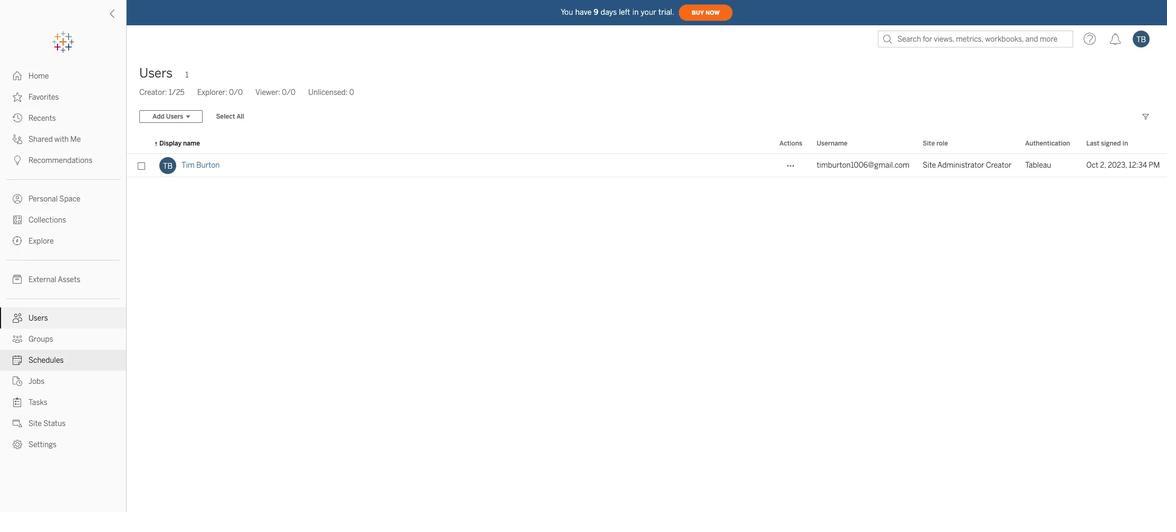 Task type: locate. For each thing, give the bounding box(es) containing it.
4 by text only_f5he34f image from the top
[[13, 215, 22, 225]]

users link
[[0, 308, 126, 329]]

by text only_f5he34f image inside settings link
[[13, 440, 22, 450]]

users up the creator:
[[139, 65, 173, 81]]

administrator
[[938, 161, 984, 170]]

by text only_f5he34f image left groups
[[13, 335, 22, 344]]

settings
[[28, 441, 57, 450]]

by text only_f5he34f image inside tasks link
[[13, 398, 22, 407]]

role
[[937, 140, 948, 147]]

0 horizontal spatial 0/0
[[229, 88, 243, 97]]

display
[[159, 140, 182, 147]]

pm
[[1149, 161, 1160, 170]]

by text only_f5he34f image for explore
[[13, 236, 22, 246]]

1 by text only_f5he34f image from the top
[[13, 71, 22, 81]]

actions
[[780, 140, 803, 147]]

grid
[[127, 134, 1167, 512]]

in right left
[[633, 8, 639, 17]]

settings link
[[0, 434, 126, 455]]

9 by text only_f5he34f image from the top
[[13, 419, 22, 429]]

site status link
[[0, 413, 126, 434]]

days
[[601, 8, 617, 17]]

unlicensed: 0
[[308, 88, 354, 97]]

7 by text only_f5he34f image from the top
[[13, 440, 22, 450]]

by text only_f5he34f image inside personal space link
[[13, 194, 22, 204]]

add users
[[153, 113, 183, 120]]

0 vertical spatial users
[[139, 65, 173, 81]]

1 by text only_f5he34f image from the top
[[13, 135, 22, 144]]

by text only_f5he34f image inside external assets link
[[13, 275, 22, 284]]

6 by text only_f5he34f image from the top
[[13, 377, 22, 386]]

0/0 for explorer: 0/0
[[229, 88, 243, 97]]

select
[[216, 113, 235, 120]]

by text only_f5he34f image inside shared with me link
[[13, 135, 22, 144]]

3 by text only_f5he34f image from the top
[[13, 113, 22, 123]]

site left the status on the bottom of page
[[28, 420, 42, 429]]

burton
[[196, 161, 220, 170]]

9
[[594, 8, 599, 17]]

viewer:
[[255, 88, 280, 97]]

site for site role
[[923, 140, 935, 147]]

0 horizontal spatial in
[[633, 8, 639, 17]]

by text only_f5he34f image left shared
[[13, 135, 22, 144]]

by text only_f5he34f image
[[13, 135, 22, 144], [13, 156, 22, 165], [13, 194, 22, 204], [13, 215, 22, 225], [13, 236, 22, 246], [13, 313, 22, 323], [13, 335, 22, 344], [13, 398, 22, 407], [13, 419, 22, 429]]

by text only_f5he34f image inside "jobs" link
[[13, 377, 22, 386]]

tim
[[182, 161, 195, 170]]

site status
[[28, 420, 66, 429]]

by text only_f5he34f image inside schedules link
[[13, 356, 22, 365]]

last
[[1087, 140, 1100, 147]]

with
[[54, 135, 69, 144]]

by text only_f5he34f image inside home "link"
[[13, 71, 22, 81]]

1 vertical spatial site
[[923, 161, 936, 170]]

by text only_f5he34f image left the collections
[[13, 215, 22, 225]]

jobs link
[[0, 371, 126, 392]]

2 by text only_f5he34f image from the top
[[13, 92, 22, 102]]

unlicensed:
[[308, 88, 348, 97]]

favorites
[[28, 93, 59, 102]]

by text only_f5he34f image inside recommendations link
[[13, 156, 22, 165]]

site inside main navigation. press the up and down arrow keys to access links. element
[[28, 420, 42, 429]]

by text only_f5he34f image left favorites
[[13, 92, 22, 102]]

1
[[185, 71, 189, 80]]

buy
[[692, 9, 704, 16]]

4 by text only_f5he34f image from the top
[[13, 275, 22, 284]]

space
[[59, 195, 80, 204]]

1 0/0 from the left
[[229, 88, 243, 97]]

by text only_f5he34f image inside the explore link
[[13, 236, 22, 246]]

8 by text only_f5he34f image from the top
[[13, 398, 22, 407]]

by text only_f5he34f image inside site status link
[[13, 419, 22, 429]]

explore link
[[0, 231, 126, 252]]

by text only_f5he34f image left tasks
[[13, 398, 22, 407]]

by text only_f5he34f image left home
[[13, 71, 22, 81]]

1 vertical spatial users
[[166, 113, 183, 120]]

in right signed
[[1123, 140, 1128, 147]]

users
[[139, 65, 173, 81], [166, 113, 183, 120], [28, 314, 48, 323]]

0/0 right viewer:
[[282, 88, 296, 97]]

by text only_f5he34f image left "jobs" at the left bottom of the page
[[13, 377, 22, 386]]

0 vertical spatial in
[[633, 8, 639, 17]]

6 by text only_f5he34f image from the top
[[13, 313, 22, 323]]

2 by text only_f5he34f image from the top
[[13, 156, 22, 165]]

0
[[349, 88, 354, 97]]

0/0 right explorer:
[[229, 88, 243, 97]]

select all button
[[209, 110, 251, 123]]

site down site role
[[923, 161, 936, 170]]

by text only_f5he34f image for recents
[[13, 113, 22, 123]]

by text only_f5he34f image left the external in the left of the page
[[13, 275, 22, 284]]

row
[[127, 154, 1167, 177]]

2 vertical spatial site
[[28, 420, 42, 429]]

site
[[923, 140, 935, 147], [923, 161, 936, 170], [28, 420, 42, 429]]

2 0/0 from the left
[[282, 88, 296, 97]]

signed
[[1101, 140, 1121, 147]]

by text only_f5he34f image inside users link
[[13, 313, 22, 323]]

by text only_f5he34f image left site status
[[13, 419, 22, 429]]

by text only_f5he34f image left recommendations
[[13, 156, 22, 165]]

by text only_f5he34f image up groups link
[[13, 313, 22, 323]]

by text only_f5he34f image left schedules
[[13, 356, 22, 365]]

2 vertical spatial users
[[28, 314, 48, 323]]

by text only_f5he34f image left settings
[[13, 440, 22, 450]]

by text only_f5he34f image for users
[[13, 313, 22, 323]]

by text only_f5he34f image inside collections link
[[13, 215, 22, 225]]

by text only_f5he34f image left 'personal'
[[13, 194, 22, 204]]

site for site administrator creator
[[923, 161, 936, 170]]

in
[[633, 8, 639, 17], [1123, 140, 1128, 147]]

recents link
[[0, 108, 126, 129]]

by text only_f5he34f image inside groups link
[[13, 335, 22, 344]]

groups
[[28, 335, 53, 344]]

display name
[[159, 140, 200, 147]]

5 by text only_f5he34f image from the top
[[13, 356, 22, 365]]

personal space link
[[0, 188, 126, 210]]

you have 9 days left in your trial.
[[561, 8, 674, 17]]

by text only_f5he34f image for home
[[13, 71, 22, 81]]

1 horizontal spatial 0/0
[[282, 88, 296, 97]]

creator:
[[139, 88, 167, 97]]

0 vertical spatial site
[[923, 140, 935, 147]]

2,
[[1100, 161, 1106, 170]]

now
[[706, 9, 720, 16]]

recents
[[28, 114, 56, 123]]

site left role
[[923, 140, 935, 147]]

0/0
[[229, 88, 243, 97], [282, 88, 296, 97]]

5 by text only_f5he34f image from the top
[[13, 236, 22, 246]]

1 vertical spatial in
[[1123, 140, 1128, 147]]

oct 2, 2023, 12:34 pm
[[1087, 161, 1160, 170]]

7 by text only_f5he34f image from the top
[[13, 335, 22, 344]]

by text only_f5he34f image for collections
[[13, 215, 22, 225]]

by text only_f5he34f image left recents
[[13, 113, 22, 123]]

name
[[183, 140, 200, 147]]

home
[[28, 72, 49, 81]]

by text only_f5he34f image inside recents link
[[13, 113, 22, 123]]

recommendations
[[28, 156, 92, 165]]

by text only_f5he34f image
[[13, 71, 22, 81], [13, 92, 22, 102], [13, 113, 22, 123], [13, 275, 22, 284], [13, 356, 22, 365], [13, 377, 22, 386], [13, 440, 22, 450]]

by text only_f5he34f image left explore at the top of page
[[13, 236, 22, 246]]

by text only_f5he34f image inside favorites "link"
[[13, 92, 22, 102]]

users inside main navigation. press the up and down arrow keys to access links. element
[[28, 314, 48, 323]]

users up groups
[[28, 314, 48, 323]]

3 by text only_f5he34f image from the top
[[13, 194, 22, 204]]

users right add
[[166, 113, 183, 120]]



Task type: vqa. For each thing, say whether or not it's contained in the screenshot.
by text only_f5he34f icon for Explore
yes



Task type: describe. For each thing, give the bounding box(es) containing it.
username
[[817, 140, 848, 147]]

by text only_f5he34f image for recommendations
[[13, 156, 22, 165]]

personal space
[[28, 195, 80, 204]]

your
[[641, 8, 657, 17]]

add
[[153, 113, 165, 120]]

oct
[[1087, 161, 1099, 170]]

grid containing tim burton
[[127, 134, 1167, 512]]

1 horizontal spatial in
[[1123, 140, 1128, 147]]

authentication
[[1025, 140, 1070, 147]]

buy now
[[692, 9, 720, 16]]

status
[[43, 420, 66, 429]]

home link
[[0, 65, 126, 87]]

by text only_f5he34f image for favorites
[[13, 92, 22, 102]]

by text only_f5he34f image for settings
[[13, 440, 22, 450]]

tim burton link
[[182, 154, 220, 177]]

by text only_f5he34f image for schedules
[[13, 356, 22, 365]]

assets
[[58, 275, 80, 284]]

recommendations link
[[0, 150, 126, 171]]

have
[[575, 8, 592, 17]]

site role
[[923, 140, 948, 147]]

by text only_f5he34f image for shared with me
[[13, 135, 22, 144]]

shared with me link
[[0, 129, 126, 150]]

collections
[[28, 216, 66, 225]]

shared
[[28, 135, 53, 144]]

external assets
[[28, 275, 80, 284]]

select all
[[216, 113, 244, 120]]

row containing tim burton
[[127, 154, 1167, 177]]

creator: 1/25
[[139, 88, 185, 97]]

collections link
[[0, 210, 126, 231]]

external assets link
[[0, 269, 126, 290]]

left
[[619, 8, 630, 17]]

users inside dropdown button
[[166, 113, 183, 120]]

navigation panel element
[[0, 32, 126, 455]]

by text only_f5he34f image for site status
[[13, 419, 22, 429]]

schedules link
[[0, 350, 126, 371]]

shared with me
[[28, 135, 81, 144]]

tableau
[[1025, 161, 1051, 170]]

last signed in
[[1087, 140, 1128, 147]]

tim burton
[[182, 161, 220, 170]]

jobs
[[28, 377, 44, 386]]

viewer: 0/0
[[255, 88, 296, 97]]

explorer:
[[197, 88, 227, 97]]

creator
[[986, 161, 1012, 170]]

add users button
[[139, 110, 203, 123]]

Search for views, metrics, workbooks, and more text field
[[878, 31, 1073, 47]]

explorer: 0/0
[[197, 88, 243, 97]]

timburton1006@gmail.com
[[817, 161, 910, 170]]

buy now button
[[679, 4, 733, 21]]

external
[[28, 275, 56, 284]]

all
[[237, 113, 244, 120]]

groups link
[[0, 329, 126, 350]]

site administrator creator
[[923, 161, 1012, 170]]

by text only_f5he34f image for tasks
[[13, 398, 22, 407]]

1/25
[[169, 88, 185, 97]]

12:34
[[1129, 161, 1147, 170]]

me
[[70, 135, 81, 144]]

by text only_f5he34f image for jobs
[[13, 377, 22, 386]]

schedules
[[28, 356, 64, 365]]

0/0 for viewer: 0/0
[[282, 88, 296, 97]]

favorites link
[[0, 87, 126, 108]]

tasks
[[28, 398, 47, 407]]

by text only_f5he34f image for groups
[[13, 335, 22, 344]]

site for site status
[[28, 420, 42, 429]]

2023,
[[1108, 161, 1127, 170]]

by text only_f5he34f image for personal space
[[13, 194, 22, 204]]

tasks link
[[0, 392, 126, 413]]

trial.
[[659, 8, 674, 17]]

main navigation. press the up and down arrow keys to access links. element
[[0, 65, 126, 455]]

personal
[[28, 195, 58, 204]]

by text only_f5he34f image for external assets
[[13, 275, 22, 284]]

you
[[561, 8, 573, 17]]

explore
[[28, 237, 54, 246]]



